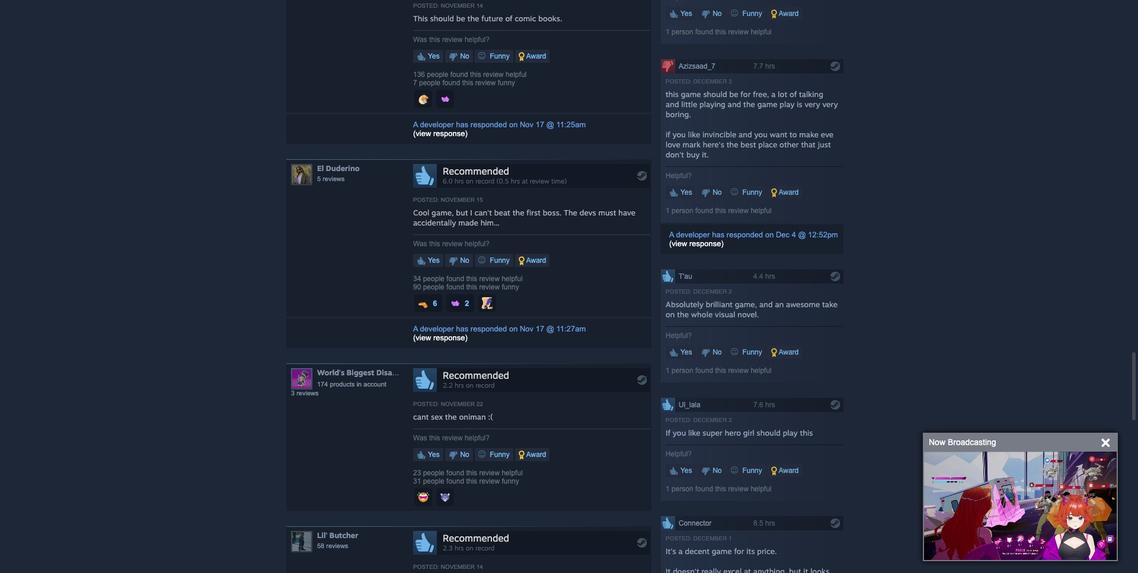 Task type: vqa. For each thing, say whether or not it's contained in the screenshot.
) related to 1
no



Task type: locate. For each thing, give the bounding box(es) containing it.
2 horizontal spatial should
[[757, 429, 781, 438]]

has inside a developer has responded on nov 17 @ 11:27am (view response)
[[456, 325, 469, 334]]

4 1 person found this review helpful from the top
[[666, 486, 772, 494]]

3 up this game should be for free, a lot of talking and little playing  and the game play is very very boring.
[[729, 78, 732, 85]]

responded
[[471, 120, 507, 129], [727, 231, 763, 240], [471, 325, 507, 334]]

december inside posted: december 1 it's a decent game for its price.
[[694, 536, 727, 543]]

0 vertical spatial of
[[505, 14, 513, 23]]

response) inside a developer has responded on nov 17 @ 11:27am (view response)
[[433, 334, 468, 343]]

reviews down lil' butcher link
[[326, 543, 348, 550]]

world's biggest disappointment link
[[317, 368, 435, 378]]

on inside the recommended 2.2 hrs on record
[[466, 382, 474, 390]]

a inside posted: december 1 it's a decent game for its price.
[[679, 547, 683, 557]]

the inside 'posted: november 22 cant sex the oniman :('
[[445, 413, 457, 422]]

17 for 11:27am
[[536, 325, 544, 334]]

a for a developer has responded on dec 4 @ 12:52pm
[[669, 231, 674, 240]]

1 vertical spatial has
[[712, 231, 725, 240]]

0 vertical spatial 17
[[536, 120, 544, 129]]

the
[[468, 14, 479, 23], [744, 100, 755, 109], [727, 140, 739, 149], [513, 208, 525, 218], [677, 310, 689, 320], [445, 413, 457, 422]]

and inside if you like invincible and you want to make eve love mark here's the best place other that  just don't buy it.
[[739, 130, 752, 139]]

yes link
[[666, 7, 696, 20], [413, 50, 443, 63], [666, 186, 696, 199], [413, 254, 443, 267], [666, 346, 696, 359], [413, 449, 443, 462], [666, 465, 696, 478]]

record inside recommended 6.0 hrs on record            (0.5 hrs at review time)
[[476, 177, 495, 186]]

2 1 person found this review helpful from the top
[[666, 207, 772, 215]]

on inside recommended 6.0 hrs on record            (0.5 hrs at review time)
[[466, 177, 474, 186]]

posted: for absolutely
[[666, 289, 692, 295]]

17 left 11:27am
[[536, 325, 544, 334]]

no link up 136 people found this review helpful 7 people found this review funny
[[445, 50, 473, 63]]

like
[[688, 130, 700, 139], [688, 429, 701, 438]]

3 person from the top
[[672, 367, 694, 375]]

@ inside a developer has responded on nov 17 @ 11:25am (view response)
[[547, 120, 554, 129]]

should up playing
[[703, 90, 727, 99]]

2 vertical spatial developer
[[420, 325, 454, 334]]

3 helpful? from the top
[[465, 435, 490, 443]]

3 was from the top
[[413, 435, 427, 443]]

to
[[790, 130, 797, 139]]

0 vertical spatial helpful?
[[465, 36, 490, 44]]

record for recommended 2.2 hrs on record
[[476, 382, 495, 390]]

1 horizontal spatial game,
[[735, 300, 757, 310]]

0 horizontal spatial a
[[679, 547, 683, 557]]

funny link up 34 people found this review helpful 90 people found this review funny
[[475, 254, 513, 267]]

no link for yes link above 34
[[445, 254, 473, 267]]

responded for 11:25am
[[471, 120, 507, 129]]

connector
[[679, 520, 712, 528]]

of for comic
[[505, 14, 513, 23]]

0 horizontal spatial be
[[456, 14, 465, 23]]

a right "it's" at the right bottom of page
[[679, 547, 683, 557]]

0 vertical spatial has
[[456, 120, 469, 129]]

yes down accidentally
[[426, 257, 440, 265]]

posted: november 22 cant sex the oniman :(
[[413, 401, 493, 422]]

0 horizontal spatial should
[[430, 14, 454, 23]]

0 vertical spatial 14
[[477, 2, 483, 9]]

made
[[458, 218, 478, 228]]

posted: december 1 it's a decent game for its price.
[[666, 536, 777, 557]]

lil' butcher 58 reviews
[[317, 531, 358, 550]]

love
[[666, 140, 681, 149]]

1 person found this review helpful for if you like super hero girl should play this
[[666, 486, 772, 494]]

0 vertical spatial @
[[547, 120, 554, 129]]

award for yes link over the 23
[[525, 451, 546, 460]]

world's biggest disappointment image
[[292, 369, 312, 390]]

posted: december 3
[[666, 78, 732, 85]]

1 vertical spatial was
[[413, 240, 427, 248]]

t'au
[[679, 273, 693, 281]]

1 17 from the top
[[536, 120, 544, 129]]

(view for a developer has responded on nov 17 @ 11:27am
[[413, 334, 431, 343]]

has inside a developer has responded on nov 17 @ 11:25am (view response)
[[456, 120, 469, 129]]

2 vertical spatial helpful?
[[666, 451, 692, 459]]

response)
[[433, 129, 468, 138], [690, 240, 724, 248], [433, 334, 468, 343]]

november inside posted: november 14 this should be the future of comic books.
[[441, 2, 475, 9]]

funny inside 34 people found this review helpful 90 people found this review funny
[[502, 283, 519, 292]]

@
[[547, 120, 554, 129], [798, 231, 806, 240], [547, 325, 554, 334]]

(view up the disappointment
[[413, 334, 431, 343]]

0 vertical spatial response)
[[433, 129, 468, 138]]

be inside this game should be for free, a lot of talking and little playing  and the game play is very very boring.
[[730, 90, 739, 99]]

0 vertical spatial like
[[688, 130, 700, 139]]

3 1 person found this review helpful from the top
[[666, 367, 772, 375]]

1 vertical spatial @
[[798, 231, 806, 240]]

no up 23 people found this review helpful 31 people found this review funny
[[458, 451, 469, 460]]

a inside a developer has responded on dec 4 @ 12:52pm (view response)
[[669, 231, 674, 240]]

should right this at left
[[430, 14, 454, 23]]

0 horizontal spatial of
[[505, 14, 513, 23]]

no for no link corresponding to yes link over 136
[[458, 52, 469, 60]]

december inside posted: december 2 absolutely brilliant game, and an awesome take on the whole visual novel.
[[694, 289, 727, 295]]

of inside this game should be for free, a lot of talking and little playing  and the game play is very very boring.
[[790, 90, 797, 99]]

absolutely
[[666, 300, 704, 310]]

1 vertical spatial a
[[669, 231, 674, 240]]

game right decent
[[712, 547, 732, 557]]

0 vertical spatial for
[[741, 90, 751, 99]]

butcher
[[330, 531, 358, 541]]

posted: inside posted: november 14 this should be the future of comic books.
[[413, 2, 439, 9]]

(view response) link up 6.0
[[413, 129, 468, 138]]

person up 'azizsaad_7'
[[672, 28, 694, 36]]

posted: november 14 this should be the future of comic books.
[[413, 2, 562, 23]]

developer inside a developer has responded on nov 17 @ 11:27am (view response)
[[420, 325, 454, 334]]

0 horizontal spatial 3
[[291, 390, 295, 397]]

3 was this review helpful? from the top
[[413, 435, 490, 443]]

funny down girl
[[741, 467, 762, 476]]

2 vertical spatial recommended
[[443, 533, 509, 545]]

a
[[772, 90, 776, 99], [679, 547, 683, 557]]

a developer has responded on nov 17 @ 11:27am (view response)
[[413, 325, 586, 343]]

2 vertical spatial funny
[[502, 478, 519, 486]]

1 vertical spatial response)
[[690, 240, 724, 248]]

2 very from the left
[[823, 100, 838, 109]]

funny link for award "link" related to no link corresponding to yes link above 34
[[475, 254, 513, 267]]

helpful? for recommended 2.2 hrs on record
[[465, 435, 490, 443]]

december inside posted: december 2 if you like super hero girl should play this
[[694, 417, 727, 424]]

record
[[476, 177, 495, 186], [476, 382, 495, 390], [476, 545, 495, 553]]

7
[[413, 79, 417, 87]]

posted: inside posted: november 15 cool game, but i can't beat the first boss.  the devs must have accidentally made him...
[[413, 197, 439, 203]]

3 recommended from the top
[[443, 533, 509, 545]]

helpful? down the don't
[[666, 172, 692, 180]]

developer for a developer has responded on dec 4 @ 12:52pm (view response)
[[676, 231, 710, 240]]

posted: for it's
[[666, 536, 692, 543]]

december for game,
[[694, 289, 727, 295]]

game inside posted: december 1 it's a decent game for its price.
[[712, 547, 732, 557]]

1 vertical spatial nov
[[520, 325, 534, 334]]

1 for absolutely brilliant game, and an awesome take on the whole visual novel.
[[666, 367, 670, 375]]

funny link up 136 people found this review helpful 7 people found this review funny
[[475, 50, 513, 63]]

at
[[522, 177, 528, 186]]

posted: for cool
[[413, 197, 439, 203]]

posted: december 2 if you like super hero girl should play this
[[666, 417, 813, 438]]

found
[[696, 28, 713, 36], [450, 71, 468, 79], [443, 79, 460, 87], [696, 207, 713, 215], [447, 275, 464, 283], [447, 283, 464, 292], [696, 367, 713, 375], [447, 470, 464, 478], [447, 478, 464, 486], [696, 486, 713, 494]]

0 vertical spatial (view response) link
[[413, 129, 468, 138]]

1 1 person found this review helpful from the top
[[666, 28, 772, 36]]

1 horizontal spatial of
[[790, 90, 797, 99]]

2 up hero
[[729, 417, 732, 424]]

people right the 7
[[419, 79, 441, 87]]

1 vertical spatial for
[[734, 547, 744, 557]]

and up boring. at the right top of page
[[666, 100, 679, 109]]

1 vertical spatial play
[[783, 429, 798, 438]]

responded inside a developer has responded on nov 17 @ 11:25am (view response)
[[471, 120, 507, 129]]

developer inside a developer has responded on nov 17 @ 11:25am (view response)
[[420, 120, 454, 129]]

helpful? down made
[[465, 240, 490, 248]]

1 vertical spatial 17
[[536, 325, 544, 334]]

on inside a developer has responded on nov 17 @ 11:25am (view response)
[[509, 120, 518, 129]]

2 inside posted: december 2 absolutely brilliant game, and an awesome take on the whole visual novel.
[[729, 289, 732, 295]]

developer for a developer has responded on nov 17 @ 11:27am (view response)
[[420, 325, 454, 334]]

helpful? for absolutely brilliant game, and an awesome take on the whole visual novel.
[[666, 332, 692, 340]]

2 vertical spatial has
[[456, 325, 469, 334]]

1 nov from the top
[[520, 120, 534, 129]]

posted: inside posted: december 2 absolutely brilliant game, and an awesome take on the whole visual novel.
[[666, 289, 692, 295]]

nov left 11:27am
[[520, 325, 534, 334]]

the right the sex at the bottom
[[445, 413, 457, 422]]

the inside if you like invincible and you want to make eve love mark here's the best place other that  just don't buy it.
[[727, 140, 739, 149]]

for left free,
[[741, 90, 751, 99]]

funny up 34 people found this review helpful 90 people found this review funny
[[488, 257, 510, 265]]

1 vertical spatial was this review helpful?
[[413, 240, 490, 248]]

0 vertical spatial nov
[[520, 120, 534, 129]]

was this review helpful? for recommended 2.2 hrs on record
[[413, 435, 490, 443]]

was this review helpful? for recommended 6.0 hrs on record            (0.5 hrs at review time)
[[413, 240, 490, 248]]

1 vertical spatial like
[[688, 429, 701, 438]]

no link down whole
[[698, 346, 726, 359]]

no for no link associated with yes link under if
[[711, 467, 722, 476]]

(view inside a developer has responded on nov 17 @ 11:27am (view response)
[[413, 334, 431, 343]]

2 vertical spatial game
[[712, 547, 732, 557]]

1 horizontal spatial a
[[772, 90, 776, 99]]

funny link down 'novel.'
[[728, 346, 766, 359]]

no down here's
[[711, 189, 722, 197]]

response) inside a developer has responded on dec 4 @ 12:52pm (view response)
[[690, 240, 724, 248]]

has inside a developer has responded on dec 4 @ 12:52pm (view response)
[[712, 231, 725, 240]]

4 december from the top
[[694, 536, 727, 543]]

person right have
[[672, 207, 694, 215]]

the
[[564, 208, 577, 218]]

recommended 2.3 hrs on record
[[443, 533, 509, 553]]

and inside posted: december 2 absolutely brilliant game, and an awesome take on the whole visual novel.
[[760, 300, 773, 310]]

1 vertical spatial recommended
[[443, 370, 509, 382]]

1 person from the top
[[672, 28, 694, 36]]

has for a developer has responded on nov 17 @ 11:27am (view response)
[[456, 325, 469, 334]]

14 inside posted: november 14 this should be the future of comic books.
[[477, 2, 483, 9]]

like up mark
[[688, 130, 700, 139]]

1 vertical spatial developer
[[676, 231, 710, 240]]

december for like
[[694, 417, 727, 424]]

2 vertical spatial (view
[[413, 334, 431, 343]]

3 december from the top
[[694, 417, 727, 424]]

this inside posted: december 2 if you like super hero girl should play this
[[800, 429, 813, 438]]

12:52pm
[[808, 231, 838, 240]]

reviews inside el duderino 5 reviews
[[323, 176, 345, 183]]

5
[[317, 176, 321, 183]]

2 vertical spatial reviews
[[326, 543, 348, 550]]

have
[[619, 208, 636, 218]]

1 recommended from the top
[[443, 165, 509, 177]]

award for yes link underneath whole
[[777, 349, 799, 357]]

no up 136 people found this review helpful 7 people found this review funny
[[458, 52, 469, 60]]

2 vertical spatial response)
[[433, 334, 468, 343]]

2 vertical spatial a
[[413, 325, 418, 334]]

1 horizontal spatial game
[[712, 547, 732, 557]]

december
[[694, 78, 727, 85], [694, 289, 727, 295], [694, 417, 727, 424], [694, 536, 727, 543]]

no link up 'azizsaad_7'
[[698, 7, 726, 20]]

0 vertical spatial helpful?
[[666, 172, 692, 180]]

(view response) link for a developer has responded on dec 4 @ 12:52pm (view response)
[[669, 240, 724, 248]]

17
[[536, 120, 544, 129], [536, 325, 544, 334]]

record inside the recommended 2.2 hrs on record
[[476, 382, 495, 390]]

2 november from the top
[[441, 197, 475, 203]]

2 vertical spatial (view response) link
[[413, 334, 468, 343]]

1 vertical spatial funny
[[502, 283, 519, 292]]

person for this game should be for free, a lot of talking and little playing  and the game play is very very boring.
[[672, 207, 694, 215]]

2 vertical spatial was this review helpful?
[[413, 435, 490, 443]]

no link for yes link over the 23
[[445, 449, 473, 462]]

posted:
[[413, 2, 439, 9], [666, 78, 692, 85], [413, 197, 439, 203], [666, 289, 692, 295], [413, 401, 439, 408], [666, 417, 692, 424], [666, 536, 692, 543], [413, 564, 439, 571]]

1 helpful? from the top
[[465, 36, 490, 44]]

mark
[[683, 140, 701, 149]]

the down free,
[[744, 100, 755, 109]]

review inside recommended 6.0 hrs on record            (0.5 hrs at review time)
[[530, 177, 550, 186]]

0 vertical spatial game
[[681, 90, 701, 99]]

reviews inside lil' butcher 58 reviews
[[326, 543, 348, 550]]

biggest
[[347, 368, 374, 378]]

1 helpful? from the top
[[666, 172, 692, 180]]

reviews down world's biggest disappointment icon
[[297, 390, 319, 397]]

0 horizontal spatial game,
[[432, 208, 454, 218]]

invincible
[[703, 130, 737, 139]]

2 vertical spatial responded
[[471, 325, 507, 334]]

record inside recommended 2.3 hrs on record
[[476, 545, 495, 553]]

2 vertical spatial 2
[[729, 417, 732, 424]]

7.6 hrs
[[754, 401, 775, 410]]

whole
[[691, 310, 713, 320]]

funny inside 136 people found this review helpful 7 people found this review funny
[[498, 79, 515, 87]]

1 person found this review helpful for absolutely brilliant game, and an awesome take on the whole visual novel.
[[666, 367, 772, 375]]

0 vertical spatial was
[[413, 36, 427, 44]]

on right '2.3'
[[466, 545, 474, 553]]

cool
[[413, 208, 430, 218]]

funny link for no link associated with yes link over the 23 award "link"
[[475, 449, 513, 462]]

4 person from the top
[[672, 486, 694, 494]]

has for a developer has responded on nov 17 @ 11:25am (view response)
[[456, 120, 469, 129]]

developer inside a developer has responded on dec 4 @ 12:52pm (view response)
[[676, 231, 710, 240]]

be
[[456, 14, 465, 23], [730, 90, 739, 99]]

0 vertical spatial a
[[772, 90, 776, 99]]

developer for a developer has responded on nov 17 @ 11:25am (view response)
[[420, 120, 454, 129]]

0 vertical spatial (view
[[413, 129, 431, 138]]

game down free,
[[758, 100, 778, 109]]

1 vertical spatial 14
[[477, 564, 483, 571]]

reviews inside world's biggest disappointment 174 products in account 3 reviews
[[297, 390, 319, 397]]

november
[[441, 2, 475, 9], [441, 197, 475, 203], [441, 401, 475, 408], [441, 564, 475, 571]]

2 recommended from the top
[[443, 370, 509, 382]]

(view inside a developer has responded on nov 17 @ 11:25am (view response)
[[413, 129, 431, 138]]

no link
[[698, 7, 726, 20], [445, 50, 473, 63], [698, 186, 726, 199], [445, 254, 473, 267], [698, 346, 726, 359], [445, 449, 473, 462], [698, 465, 726, 478]]

0 vertical spatial was this review helpful?
[[413, 36, 490, 44]]

1 person found this review helpful up 'azizsaad_7'
[[666, 28, 772, 36]]

0 vertical spatial responded
[[471, 120, 507, 129]]

0 horizontal spatial very
[[805, 100, 820, 109]]

1 vertical spatial helpful?
[[465, 240, 490, 248]]

1 person found this review helpful up connector
[[666, 486, 772, 494]]

no link for yes link underneath the don't
[[698, 186, 726, 199]]

2.2
[[443, 382, 453, 390]]

no for yes link above 'azizsaad_7' no link
[[711, 9, 722, 18]]

recommended
[[443, 165, 509, 177], [443, 370, 509, 382], [443, 533, 509, 545]]

award for yes link above 34
[[525, 257, 546, 265]]

award link
[[768, 7, 803, 20], [515, 50, 550, 63], [768, 186, 803, 199], [515, 254, 550, 267], [768, 346, 803, 359], [515, 449, 550, 462], [768, 465, 803, 478]]

7.7
[[754, 62, 764, 71]]

person up ul_lala
[[672, 367, 694, 375]]

first
[[527, 208, 541, 218]]

0 vertical spatial play
[[780, 100, 795, 109]]

november inside 'posted: november 22 cant sex the oniman :('
[[441, 401, 475, 408]]

2 vertical spatial was
[[413, 435, 427, 443]]

on left dec
[[765, 231, 774, 240]]

0 vertical spatial reviews
[[323, 176, 345, 183]]

11:25am
[[557, 120, 586, 129]]

a inside a developer has responded on nov 17 @ 11:27am (view response)
[[413, 325, 418, 334]]

people
[[427, 71, 448, 79], [419, 79, 441, 87], [423, 275, 445, 283], [423, 283, 445, 292], [423, 470, 445, 478], [423, 478, 445, 486]]

posted: inside 'posted: november 22 cant sex the oniman :('
[[413, 401, 439, 408]]

on left 11:27am
[[509, 325, 518, 334]]

must
[[599, 208, 616, 218]]

6
[[433, 299, 437, 308]]

play right girl
[[783, 429, 798, 438]]

1 like from the top
[[688, 130, 700, 139]]

1 very from the left
[[805, 100, 820, 109]]

award link for no link corresponding to yes link over 136
[[515, 50, 550, 63]]

1 vertical spatial game,
[[735, 300, 757, 310]]

0 horizontal spatial game
[[681, 90, 701, 99]]

yes down this at left
[[426, 52, 440, 60]]

14 for posted: november 14
[[477, 564, 483, 571]]

hrs inside the recommended 2.2 hrs on record
[[455, 382, 464, 390]]

58
[[317, 543, 324, 550]]

girl
[[743, 429, 755, 438]]

17 inside a developer has responded on nov 17 @ 11:25am (view response)
[[536, 120, 544, 129]]

funny link for award "link" corresponding to no link corresponding to yes link over 136
[[475, 50, 513, 63]]

@ inside a developer has responded on nov 17 @ 11:27am (view response)
[[547, 325, 554, 334]]

hrs right 7.7
[[765, 62, 775, 71]]

response) inside a developer has responded on nov 17 @ 11:25am (view response)
[[433, 129, 468, 138]]

17 inside a developer has responded on nov 17 @ 11:27am (view response)
[[536, 325, 544, 334]]

1 horizontal spatial be
[[730, 90, 739, 99]]

1 14 from the top
[[477, 2, 483, 9]]

2 horizontal spatial game
[[758, 100, 778, 109]]

responded inside a developer has responded on nov 17 @ 11:27am (view response)
[[471, 325, 507, 334]]

recommended inside recommended 6.0 hrs on record            (0.5 hrs at review time)
[[443, 165, 509, 177]]

1 vertical spatial record
[[476, 382, 495, 390]]

0 vertical spatial recommended
[[443, 165, 509, 177]]

funny link for no link for yes link underneath the don't's award "link"
[[728, 186, 766, 199]]

decent
[[685, 547, 710, 557]]

helpful?
[[666, 172, 692, 180], [666, 332, 692, 340], [666, 451, 692, 459]]

2 helpful? from the top
[[666, 332, 692, 340]]

funny link
[[728, 7, 766, 20], [475, 50, 513, 63], [728, 186, 766, 199], [475, 254, 513, 267], [728, 346, 766, 359], [475, 449, 513, 462], [728, 465, 766, 478]]

on up recommended 6.0 hrs on record            (0.5 hrs at review time)
[[509, 120, 518, 129]]

hero
[[725, 429, 741, 438]]

on right 2.2
[[466, 382, 474, 390]]

2 inside posted: december 2 if you like super hero girl should play this
[[729, 417, 732, 424]]

helpful? down if
[[666, 451, 692, 459]]

1 horizontal spatial very
[[823, 100, 838, 109]]

developer down 6
[[420, 325, 454, 334]]

should right girl
[[757, 429, 781, 438]]

funny link down girl
[[728, 465, 766, 478]]

nov inside a developer has responded on nov 17 @ 11:27am (view response)
[[520, 325, 534, 334]]

disappointment
[[377, 368, 435, 378]]

1 person found this review helpful up a developer has responded on dec 4 @ 12:52pm (view response)
[[666, 207, 772, 215]]

a left lot at the right
[[772, 90, 776, 99]]

@ for 12:52pm
[[798, 231, 806, 240]]

no down super
[[711, 467, 722, 476]]

on inside posted: december 2 absolutely brilliant game, and an awesome take on the whole visual novel.
[[666, 310, 675, 320]]

the inside posted: november 14 this should be the future of comic books.
[[468, 14, 479, 23]]

on
[[509, 120, 518, 129], [466, 177, 474, 186], [765, 231, 774, 240], [666, 310, 675, 320], [509, 325, 518, 334], [466, 382, 474, 390], [466, 545, 474, 553]]

a inside a developer has responded on nov 17 @ 11:25am (view response)
[[413, 120, 418, 129]]

2 december from the top
[[694, 289, 727, 295]]

0 vertical spatial game,
[[432, 208, 454, 218]]

(view response) link
[[413, 129, 468, 138], [669, 240, 724, 248], [413, 334, 468, 343]]

2
[[729, 289, 732, 295], [465, 299, 469, 308], [729, 417, 732, 424]]

funny link up a developer has responded on dec 4 @ 12:52pm (view response)
[[728, 186, 766, 199]]

hrs inside recommended 2.3 hrs on record
[[455, 545, 464, 553]]

1 vertical spatial (view
[[669, 240, 687, 248]]

and right playing
[[728, 100, 741, 109]]

for left its
[[734, 547, 744, 557]]

response) up t'au
[[690, 240, 724, 248]]

november inside posted: november 15 cool game, but i can't beat the first boss.  the devs must have accidentally made him...
[[441, 197, 475, 203]]

response) for a developer has responded on nov 17 @ 11:27am (view response)
[[433, 334, 468, 343]]

funny link for award "link" for yes link above 'azizsaad_7' no link
[[728, 7, 766, 20]]

the left future
[[468, 14, 479, 23]]

game, up accidentally
[[432, 208, 454, 218]]

2 vertical spatial @
[[547, 325, 554, 334]]

2 17 from the top
[[536, 325, 544, 334]]

an
[[775, 300, 784, 310]]

0 vertical spatial record
[[476, 177, 495, 186]]

the down absolutely
[[677, 310, 689, 320]]

(view
[[413, 129, 431, 138], [669, 240, 687, 248], [413, 334, 431, 343]]

reviews for recommended 2.3 hrs on record
[[326, 543, 348, 550]]

(view down the 7
[[413, 129, 431, 138]]

1 vertical spatial (view response) link
[[669, 240, 724, 248]]

was this review helpful?
[[413, 36, 490, 44], [413, 240, 490, 248], [413, 435, 490, 443]]

2 person from the top
[[672, 207, 694, 215]]

3 november from the top
[[441, 401, 475, 408]]

2 helpful? from the top
[[465, 240, 490, 248]]

posted: for if
[[666, 417, 692, 424]]

november for be
[[441, 2, 475, 9]]

1 vertical spatial of
[[790, 90, 797, 99]]

should inside this game should be for free, a lot of talking and little playing  and the game play is very very boring.
[[703, 90, 727, 99]]

2 like from the top
[[688, 429, 701, 438]]

1 vertical spatial be
[[730, 90, 739, 99]]

hrs right 2.2
[[455, 382, 464, 390]]

yes up 'azizsaad_7'
[[679, 9, 692, 18]]

no for no link for yes link underneath the don't
[[711, 189, 722, 197]]

3
[[729, 78, 732, 85], [291, 390, 295, 397]]

posted: inside posted: december 2 if you like super hero girl should play this
[[666, 417, 692, 424]]

funny up 136 people found this review helpful 7 people found this review funny
[[488, 52, 510, 60]]

was this review helpful? down accidentally
[[413, 240, 490, 248]]

award link for no link for yes link underneath the don't
[[768, 186, 803, 199]]

nov inside a developer has responded on nov 17 @ 11:25am (view response)
[[520, 120, 534, 129]]

0 vertical spatial 3
[[729, 78, 732, 85]]

1 vertical spatial 3
[[291, 390, 295, 397]]

(view inside a developer has responded on dec 4 @ 12:52pm (view response)
[[669, 240, 687, 248]]

response) for a developer has responded on dec 4 @ 12:52pm (view response)
[[690, 240, 724, 248]]

helpful? down future
[[465, 36, 490, 44]]

2 down 34 people found this review helpful 90 people found this review funny
[[465, 299, 469, 308]]

1 vertical spatial responded
[[727, 231, 763, 240]]

of
[[505, 14, 513, 23], [790, 90, 797, 99]]

nov left 11:25am
[[520, 120, 534, 129]]

december down 'azizsaad_7'
[[694, 78, 727, 85]]

on inside recommended 2.3 hrs on record
[[466, 545, 474, 553]]

2 14 from the top
[[477, 564, 483, 571]]

1 vertical spatial a
[[679, 547, 683, 557]]

0 vertical spatial 2
[[729, 289, 732, 295]]

responded down 136 people found this review helpful 7 people found this review funny
[[471, 120, 507, 129]]

hrs right 6.0
[[455, 177, 464, 186]]

record for recommended 6.0 hrs on record            (0.5 hrs at review time)
[[476, 177, 495, 186]]

3 down world's biggest disappointment icon
[[291, 390, 295, 397]]

31
[[413, 478, 421, 486]]

2 vertical spatial should
[[757, 429, 781, 438]]

record left (0.5
[[476, 177, 495, 186]]

@ left 11:27am
[[547, 325, 554, 334]]

funny inside 23 people found this review helpful 31 people found this review funny
[[502, 478, 519, 486]]

on right 6.0
[[466, 177, 474, 186]]

1 november from the top
[[441, 2, 475, 9]]

reviews
[[323, 176, 345, 183], [297, 390, 319, 397], [326, 543, 348, 550]]

0 vertical spatial developer
[[420, 120, 454, 129]]

on down absolutely
[[666, 310, 675, 320]]

(view response) link up t'au
[[669, 240, 724, 248]]

0 vertical spatial be
[[456, 14, 465, 23]]

posted: inside posted: december 1 it's a decent game for its price.
[[666, 536, 692, 543]]

recommended for recommended 2.3 hrs on record
[[443, 533, 509, 545]]

response) up 6.0
[[433, 129, 468, 138]]

was down accidentally
[[413, 240, 427, 248]]

0 vertical spatial should
[[430, 14, 454, 23]]

nov for 11:27am
[[520, 325, 534, 334]]

helpful inside 23 people found this review helpful 31 people found this review funny
[[502, 470, 523, 478]]

record right '2.3'
[[476, 545, 495, 553]]

2 vertical spatial record
[[476, 545, 495, 553]]

2 nov from the top
[[520, 325, 534, 334]]

1 vertical spatial helpful?
[[666, 332, 692, 340]]

and up best
[[739, 130, 752, 139]]

game, up 'novel.'
[[735, 300, 757, 310]]

responded inside a developer has responded on dec 4 @ 12:52pm (view response)
[[727, 231, 763, 240]]

you
[[673, 130, 686, 139], [755, 130, 768, 139], [673, 429, 686, 438]]

game, inside posted: december 2 absolutely brilliant game, and an awesome take on the whole visual novel.
[[735, 300, 757, 310]]

review
[[728, 28, 749, 36], [442, 36, 463, 44], [483, 71, 504, 79], [475, 79, 496, 87], [530, 177, 550, 186], [728, 207, 749, 215], [442, 240, 463, 248], [479, 275, 500, 283], [479, 283, 500, 292], [728, 367, 749, 375], [442, 435, 463, 443], [479, 470, 500, 478], [479, 478, 500, 486], [728, 486, 749, 494]]

was down this at left
[[413, 36, 427, 44]]

recommended up posted: november 14
[[443, 533, 509, 545]]

be left free,
[[730, 90, 739, 99]]

4 november from the top
[[441, 564, 475, 571]]

el duderino image
[[292, 165, 312, 185]]

2 was from the top
[[413, 240, 427, 248]]

0 vertical spatial funny
[[498, 79, 515, 87]]

1 vertical spatial should
[[703, 90, 727, 99]]

0 vertical spatial a
[[413, 120, 418, 129]]

play down lot at the right
[[780, 100, 795, 109]]

2 was this review helpful? from the top
[[413, 240, 490, 248]]

no
[[711, 9, 722, 18], [458, 52, 469, 60], [711, 189, 722, 197], [458, 257, 469, 265], [711, 349, 722, 357], [458, 451, 469, 460], [711, 467, 722, 476]]

2 vertical spatial helpful?
[[465, 435, 490, 443]]

of inside posted: november 14 this should be the future of comic books.
[[505, 14, 513, 23]]

3 helpful? from the top
[[666, 451, 692, 459]]

1 vertical spatial reviews
[[297, 390, 319, 397]]

1 horizontal spatial should
[[703, 90, 727, 99]]

@ inside a developer has responded on dec 4 @ 12:52pm (view response)
[[798, 231, 806, 240]]

but
[[456, 208, 468, 218]]



Task type: describe. For each thing, give the bounding box(es) containing it.
posted: november 14
[[413, 564, 483, 571]]

future
[[482, 14, 503, 23]]

no link for yes link under if
[[698, 465, 726, 478]]

a for a developer has responded on nov 17 @ 11:25am
[[413, 120, 418, 129]]

posted: november 15 cool game, but i can't beat the first boss.  the devs must have accidentally made him...
[[413, 197, 636, 228]]

el
[[317, 164, 324, 173]]

lot
[[778, 90, 788, 99]]

the inside posted: december 2 absolutely brilliant game, and an awesome take on the whole visual novel.
[[677, 310, 689, 320]]

award for yes link over 136
[[525, 52, 546, 60]]

11:27am
[[557, 325, 586, 334]]

recommended for recommended 6.0 hrs on record            (0.5 hrs at review time)
[[443, 165, 509, 177]]

oniman
[[459, 413, 486, 422]]

people right 34
[[423, 275, 445, 283]]

no for no link corresponding to yes link underneath whole
[[711, 349, 722, 357]]

1 inside posted: december 1 it's a decent game for its price.
[[729, 536, 732, 543]]

make
[[799, 130, 819, 139]]

products
[[330, 381, 355, 388]]

7.6
[[754, 401, 764, 410]]

yes link down the don't
[[666, 186, 696, 199]]

:(
[[488, 413, 493, 422]]

awesome
[[786, 300, 820, 310]]

funny link for award "link" related to no link associated with yes link under if
[[728, 465, 766, 478]]

posted: for cant
[[413, 401, 439, 408]]

@ for 11:25am
[[547, 120, 554, 129]]

helpful? for recommended 6.0 hrs on record            (0.5 hrs at review time)
[[465, 240, 490, 248]]

recommended 2.2 hrs on record
[[443, 370, 509, 390]]

helpful? for this game should be for free, a lot of talking and little playing  and the game play is very very boring.
[[666, 172, 692, 180]]

no link for yes link above 'azizsaad_7'
[[698, 7, 726, 20]]

award link for no link corresponding to yes link above 34
[[515, 254, 550, 267]]

hrs right 7.6
[[765, 401, 775, 410]]

on inside a developer has responded on nov 17 @ 11:27am (view response)
[[509, 325, 518, 334]]

award link for yes link above 'azizsaad_7' no link
[[768, 7, 803, 20]]

nov for 11:25am
[[520, 120, 534, 129]]

the inside this game should be for free, a lot of talking and little playing  and the game play is very very boring.
[[744, 100, 755, 109]]

4.4 hrs
[[754, 273, 775, 281]]

award for yes link underneath the don't
[[777, 189, 799, 197]]

be inside posted: november 14 this should be the future of comic books.
[[456, 14, 465, 23]]

23 people found this review helpful 31 people found this review funny
[[413, 470, 523, 486]]

helpful? for if you like super hero girl should play this
[[666, 451, 692, 459]]

cant
[[413, 413, 429, 422]]

23
[[413, 470, 421, 478]]

34
[[413, 275, 421, 283]]

1 for this game should be for free, a lot of talking and little playing  and the game play is very very boring.
[[666, 207, 670, 215]]

58 reviews link
[[317, 543, 348, 550]]

no for no link associated with yes link over the 23
[[458, 451, 469, 460]]

don't
[[666, 150, 684, 160]]

buy
[[687, 150, 700, 160]]

azizsaad_7
[[679, 62, 716, 71]]

for inside this game should be for free, a lot of talking and little playing  and the game play is very very boring.
[[741, 90, 751, 99]]

playing
[[700, 100, 726, 109]]

funny up a developer has responded on dec 4 @ 12:52pm (view response)
[[741, 189, 762, 197]]

1 december from the top
[[694, 78, 727, 85]]

december for decent
[[694, 536, 727, 543]]

free,
[[753, 90, 769, 99]]

yes link up 136
[[413, 50, 443, 63]]

its
[[747, 547, 755, 557]]

el duderino 5 reviews
[[317, 164, 360, 183]]

dec
[[776, 231, 790, 240]]

visual
[[715, 310, 736, 320]]

now broadcasting
[[929, 438, 997, 448]]

now broadcasting link
[[929, 437, 997, 449]]

you inside posted: december 2 if you like super hero girl should play this
[[673, 429, 686, 438]]

on inside a developer has responded on dec 4 @ 12:52pm (view response)
[[765, 231, 774, 240]]

no for no link corresponding to yes link above 34
[[458, 257, 469, 265]]

yes down the sex at the bottom
[[426, 451, 440, 460]]

2.3
[[443, 545, 453, 553]]

responded for 12:52pm
[[727, 231, 763, 240]]

@ for 11:27am
[[547, 325, 554, 334]]

super
[[703, 429, 723, 438]]

for inside posted: december 1 it's a decent game for its price.
[[734, 547, 744, 557]]

yes up connector
[[679, 467, 692, 476]]

yes link down whole
[[666, 346, 696, 359]]

it.
[[702, 150, 709, 160]]

that
[[801, 140, 816, 149]]

people right the 31
[[423, 478, 445, 486]]

if
[[666, 429, 671, 438]]

was for recommended 6.0 hrs on record            (0.5 hrs at review time)
[[413, 240, 427, 248]]

(view for a developer has responded on dec 4 @ 12:52pm
[[669, 240, 687, 248]]

now
[[929, 438, 946, 448]]

other
[[780, 140, 799, 149]]

best
[[741, 140, 756, 149]]

reviews for recommended 6.0 hrs on record            (0.5 hrs at review time)
[[323, 176, 345, 183]]

2 for if
[[729, 417, 732, 424]]

can't
[[475, 208, 492, 218]]

1 for if you like super hero girl should play this
[[666, 486, 670, 494]]

of for talking
[[790, 90, 797, 99]]

1 horizontal spatial 3
[[729, 78, 732, 85]]

funny down 'novel.'
[[741, 349, 762, 357]]

yes down buy
[[679, 189, 692, 197]]

(0.5
[[497, 177, 509, 186]]

yes link down if
[[666, 465, 696, 478]]

helpful inside 136 people found this review helpful 7 people found this review funny
[[506, 71, 527, 79]]

1 was this review helpful? from the top
[[413, 36, 490, 44]]

people right 136
[[427, 71, 448, 79]]

174 products in account link
[[317, 381, 386, 388]]

(view for a developer has responded on nov 17 @ 11:25am
[[413, 129, 431, 138]]

2 for absolutely
[[729, 289, 732, 295]]

like inside posted: december 2 if you like super hero girl should play this
[[688, 429, 701, 438]]

award link for no link associated with yes link over the 23
[[515, 449, 550, 462]]

a developer has responded on dec 4 @ 12:52pm (view response)
[[669, 231, 838, 248]]

in
[[357, 381, 362, 388]]

here's
[[703, 140, 725, 149]]

posted: december 2 absolutely brilliant game, and an awesome take on the whole visual novel.
[[666, 289, 838, 320]]

like inside if you like invincible and you want to make eve love mark here's the best place other that  just don't buy it.
[[688, 130, 700, 139]]

funny up 7.7
[[741, 9, 762, 18]]

little
[[682, 100, 697, 109]]

just
[[818, 140, 831, 149]]

el duderino link
[[317, 164, 360, 173]]

a for a developer has responded on nov 17 @ 11:27am
[[413, 325, 418, 334]]

award for yes link above 'azizsaad_7'
[[777, 9, 799, 18]]

response) for a developer has responded on nov 17 @ 11:25am (view response)
[[433, 129, 468, 138]]

world's
[[317, 368, 345, 378]]

november for but
[[441, 197, 475, 203]]

beat
[[494, 208, 510, 218]]

people right the 23
[[423, 470, 445, 478]]

lil'
[[317, 531, 328, 541]]

person for if you like super hero girl should play this
[[672, 486, 694, 494]]

is
[[797, 100, 803, 109]]

has for a developer has responded on dec 4 @ 12:52pm (view response)
[[712, 231, 725, 240]]

1 vertical spatial game
[[758, 100, 778, 109]]

price.
[[757, 547, 777, 557]]

want
[[770, 130, 788, 139]]

record for recommended 2.3 hrs on record
[[476, 545, 495, 553]]

4.4
[[754, 273, 764, 281]]

brilliant
[[706, 300, 733, 310]]

1 person found this review helpful for this game should be for free, a lot of talking and little playing  and the game play is very very boring.
[[666, 207, 772, 215]]

people up 6
[[423, 283, 445, 292]]

books.
[[539, 14, 562, 23]]

duderino
[[326, 164, 360, 173]]

34 people found this review helpful 90 people found this review funny
[[413, 275, 523, 292]]

3 inside world's biggest disappointment 174 products in account 3 reviews
[[291, 390, 295, 397]]

funny for recommended 6.0 hrs on record            (0.5 hrs at review time)
[[502, 283, 519, 292]]

responded for 11:27am
[[471, 325, 507, 334]]

yes down whole
[[679, 349, 692, 357]]

if
[[666, 130, 671, 139]]

helpful inside 34 people found this review helpful 90 people found this review funny
[[502, 275, 523, 283]]

game, inside posted: november 15 cool game, but i can't beat the first boss.  the devs must have accidentally made him...
[[432, 208, 454, 218]]

hrs left at
[[511, 177, 520, 186]]

posted: for this
[[413, 2, 439, 9]]

this inside this game should be for free, a lot of talking and little playing  and the game play is very very boring.
[[666, 90, 679, 99]]

14 for posted: november 14 this should be the future of comic books.
[[477, 2, 483, 9]]

(view response) link for a developer has responded on nov 17 @ 11:25am (view response)
[[413, 129, 468, 138]]

if you like invincible and you want to make eve love mark here's the best place other that  just don't buy it.
[[666, 130, 834, 160]]

15
[[477, 197, 483, 203]]

no link for yes link over 136
[[445, 50, 473, 63]]

1 was from the top
[[413, 36, 427, 44]]

no link for yes link underneath whole
[[698, 346, 726, 359]]

broadcasting
[[948, 438, 997, 448]]

should inside posted: december 2 if you like super hero girl should play this
[[757, 429, 781, 438]]

yes link up the 23
[[413, 449, 443, 462]]

eve
[[821, 130, 834, 139]]

1 vertical spatial 2
[[465, 299, 469, 308]]

8.5
[[754, 520, 764, 528]]

play inside this game should be for free, a lot of talking and little playing  and the game play is very very boring.
[[780, 100, 795, 109]]

8.5 hrs
[[754, 520, 775, 528]]

boring.
[[666, 110, 691, 119]]

funny up 23 people found this review helpful 31 people found this review funny
[[488, 451, 510, 460]]

award link for no link corresponding to yes link underneath whole
[[768, 346, 803, 359]]

boss.
[[543, 208, 562, 218]]

novel.
[[738, 310, 759, 320]]

hrs right 4.4
[[765, 273, 775, 281]]

3 reviews link
[[291, 390, 319, 397]]

was for recommended 2.2 hrs on record
[[413, 435, 427, 443]]

award link for no link associated with yes link under if
[[768, 465, 803, 478]]

lil' butcher image
[[292, 532, 312, 553]]

person for absolutely brilliant game, and an awesome take on the whole visual novel.
[[672, 367, 694, 375]]

funny link for award "link" for no link corresponding to yes link underneath whole
[[728, 346, 766, 359]]

yes link up 34
[[413, 254, 443, 267]]

play inside posted: december 2 if you like super hero girl should play this
[[783, 429, 798, 438]]

a inside this game should be for free, a lot of talking and little playing  and the game play is very very boring.
[[772, 90, 776, 99]]

yes link up 'azizsaad_7'
[[666, 7, 696, 20]]

this game should be for free, a lot of talking and little playing  and the game play is very very boring.
[[666, 90, 838, 119]]

hrs right 8.5
[[765, 520, 775, 528]]

174
[[317, 381, 328, 388]]

award for yes link under if
[[777, 467, 799, 476]]

should inside posted: november 14 this should be the future of comic books.
[[430, 14, 454, 23]]

november for the
[[441, 401, 475, 408]]

4
[[792, 231, 796, 240]]

world's biggest disappointment 174 products in account 3 reviews
[[291, 368, 435, 397]]

the inside posted: november 15 cool game, but i can't beat the first boss.  the devs must have accidentally made him...
[[513, 208, 525, 218]]

recommended for recommended 2.2 hrs on record
[[443, 370, 509, 382]]

account
[[364, 381, 386, 388]]

(view response) link for a developer has responded on nov 17 @ 11:27am (view response)
[[413, 334, 468, 343]]

this
[[413, 14, 428, 23]]

devs
[[580, 208, 596, 218]]

136
[[413, 71, 425, 79]]

17 for 11:25am
[[536, 120, 544, 129]]



